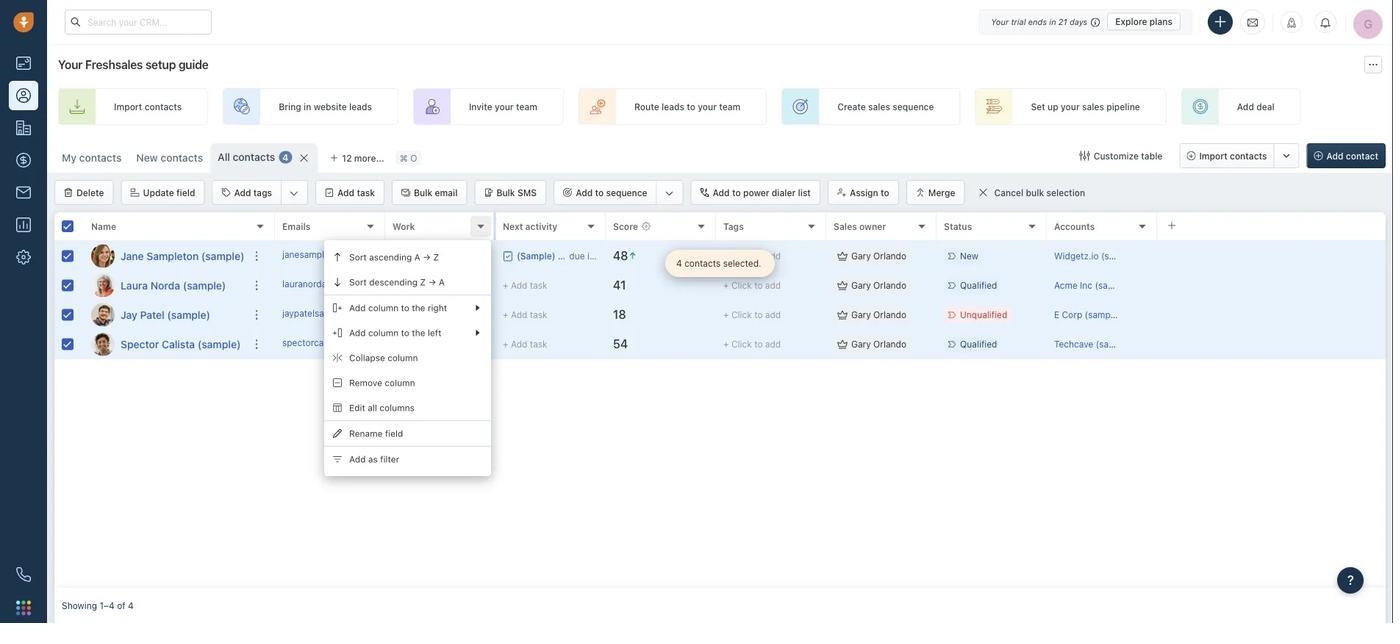 Task type: vqa. For each thing, say whether or not it's contained in the screenshot.
information
no



Task type: locate. For each thing, give the bounding box(es) containing it.
task inside add task button
[[357, 188, 375, 198]]

→ up right
[[428, 277, 436, 287]]

0 vertical spatial import contacts
[[114, 101, 182, 112]]

sort descending z → a menu item
[[324, 270, 491, 295]]

0 horizontal spatial in
[[304, 101, 311, 112]]

field inside menu item
[[385, 429, 403, 439]]

import
[[114, 101, 142, 112], [1200, 151, 1228, 161]]

12
[[342, 153, 352, 163]]

orlando for 18
[[874, 310, 907, 320]]

add for add column to the left
[[349, 328, 366, 338]]

power
[[743, 188, 770, 198]]

customize table
[[1094, 151, 1163, 161]]

0 vertical spatial container_wx8msf4aqz5i3rn1 image
[[1080, 151, 1090, 161]]

add for add column to the right
[[349, 303, 366, 313]]

3 gary orlando from the top
[[852, 310, 907, 320]]

1 vertical spatial + add task
[[503, 310, 547, 320]]

bulk left email
[[414, 188, 433, 198]]

0 horizontal spatial field
[[176, 188, 195, 198]]

0 horizontal spatial import
[[114, 101, 142, 112]]

new for new contacts
[[136, 152, 158, 164]]

add as filter
[[349, 454, 399, 465]]

1 horizontal spatial bulk
[[497, 188, 515, 198]]

0 vertical spatial 4
[[283, 152, 289, 162]]

1 vertical spatial import
[[1200, 151, 1228, 161]]

1 vertical spatial field
[[385, 429, 403, 439]]

next activity
[[503, 221, 558, 232]]

2 row group from the left
[[275, 242, 1386, 360]]

1 horizontal spatial field
[[385, 429, 403, 439]]

1 vertical spatial in
[[304, 101, 311, 112]]

0 vertical spatial sequence
[[893, 101, 934, 112]]

spectorcalista@gmail.com link
[[282, 337, 392, 352]]

2 gary orlando from the top
[[852, 280, 907, 291]]

s image
[[91, 333, 115, 356]]

the for right
[[412, 303, 425, 313]]

acme
[[1054, 280, 1078, 291]]

to inside assign to button
[[881, 188, 890, 198]]

qualified up 'unqualified'
[[960, 280, 997, 291]]

1 vertical spatial the
[[412, 328, 425, 338]]

column up columns
[[385, 378, 415, 388]]

rename field menu item
[[324, 421, 491, 446]]

1 horizontal spatial your
[[991, 17, 1009, 26]]

invite your team link
[[413, 88, 564, 125]]

your left trial
[[991, 17, 1009, 26]]

angle down image inside add to sequence group
[[665, 186, 674, 201]]

4 gary from the top
[[852, 339, 871, 350]]

1 orlando from the top
[[874, 251, 907, 261]]

container_wx8msf4aqz5i3rn1 image for 18
[[838, 310, 848, 320]]

0 horizontal spatial import contacts
[[114, 101, 182, 112]]

1 horizontal spatial sales
[[1082, 101, 1104, 112]]

0 horizontal spatial sales
[[868, 101, 890, 112]]

→
[[423, 252, 431, 262], [428, 277, 436, 287]]

add inside group
[[234, 188, 251, 198]]

row group containing 48
[[275, 242, 1386, 360]]

your for your trial ends in 21 days
[[991, 17, 1009, 26]]

(sample) right 'calista'
[[198, 338, 241, 350]]

(sample) inside jay patel (sample) link
[[167, 309, 210, 321]]

angle down image right the tags
[[290, 186, 299, 201]]

add deal link
[[1182, 88, 1301, 125]]

column inside "menu item"
[[388, 353, 418, 363]]

2 vertical spatial container_wx8msf4aqz5i3rn1 image
[[838, 310, 848, 320]]

→ up 4167348672
[[423, 252, 431, 262]]

import inside button
[[1200, 151, 1228, 161]]

merge button
[[906, 180, 965, 205]]

0 horizontal spatial new
[[136, 152, 158, 164]]

(sample) up acme inc (sample)
[[1101, 251, 1138, 261]]

1 row group from the left
[[54, 242, 275, 360]]

field for update field
[[176, 188, 195, 198]]

(sample) for jay patel (sample)
[[167, 309, 210, 321]]

1 vertical spatial import contacts
[[1200, 151, 1267, 161]]

explore plans link
[[1108, 13, 1181, 31]]

press space to deselect this row. row
[[54, 242, 275, 271], [275, 242, 1386, 271], [54, 271, 275, 301], [275, 271, 1386, 301], [54, 301, 275, 330], [275, 301, 1386, 330], [54, 330, 275, 360], [275, 330, 1386, 360]]

(sample) inside laura norda (sample) "link"
[[183, 279, 226, 292]]

sort for sort ascending a → z
[[349, 252, 367, 262]]

(sample) for acme inc (sample)
[[1095, 280, 1132, 291]]

4 right of
[[128, 601, 134, 611]]

jaypatelsample@gmail.com + click to add
[[282, 308, 450, 319]]

4 cell from the top
[[1157, 330, 1386, 359]]

add for 18
[[765, 310, 781, 320]]

sales left pipeline
[[1082, 101, 1104, 112]]

add as filter menu item
[[324, 447, 491, 472]]

add task
[[338, 188, 375, 198]]

leads right website
[[349, 101, 372, 112]]

angle down image right add to sequence
[[665, 186, 674, 201]]

1 bulk from the left
[[414, 188, 433, 198]]

sort inside 'menu item'
[[349, 252, 367, 262]]

your right route
[[698, 101, 717, 112]]

add inside 'menu item'
[[349, 454, 366, 465]]

1 sort from the top
[[349, 252, 367, 262]]

grid
[[54, 211, 1386, 588]]

add
[[1237, 101, 1254, 112], [1327, 151, 1344, 161], [234, 188, 251, 198], [338, 188, 355, 198], [576, 188, 593, 198], [713, 188, 730, 198], [511, 281, 528, 291], [349, 303, 366, 313], [511, 310, 528, 320], [349, 328, 366, 338], [511, 339, 528, 350], [349, 454, 366, 465]]

sort ascending a → z menu item
[[324, 245, 491, 270]]

descending
[[369, 277, 418, 287]]

sort ascending a → z
[[349, 252, 439, 262]]

4 + click to add from the top
[[724, 339, 781, 350]]

your inside set up your sales pipeline 'link'
[[1061, 101, 1080, 112]]

0 horizontal spatial your
[[495, 101, 514, 112]]

(sample) inside jane sampleton (sample) 'link'
[[201, 250, 244, 262]]

sequence inside create sales sequence 'link'
[[893, 101, 934, 112]]

click for 18
[[732, 310, 752, 320]]

column down descending in the top left of the page
[[368, 303, 399, 313]]

⌘ o
[[400, 153, 417, 163]]

import contacts down setup at the top
[[114, 101, 182, 112]]

qualified down 'unqualified'
[[960, 339, 997, 350]]

techcave (sample) link
[[1054, 339, 1133, 350]]

sequence right the create
[[893, 101, 934, 112]]

4 right all contacts link
[[283, 152, 289, 162]]

spector
[[121, 338, 159, 350]]

column for add column to the left
[[368, 328, 399, 338]]

row group
[[54, 242, 275, 360], [275, 242, 1386, 360]]

all contacts link
[[218, 150, 275, 165]]

a inside 'menu item'
[[414, 252, 420, 262]]

0 vertical spatial qualified
[[960, 280, 997, 291]]

41
[[613, 278, 626, 292]]

1 horizontal spatial your
[[698, 101, 717, 112]]

1 horizontal spatial angle down image
[[665, 186, 674, 201]]

sequence up score
[[606, 188, 648, 198]]

1 horizontal spatial 4
[[283, 152, 289, 162]]

2 gary from the top
[[852, 280, 871, 291]]

field inside button
[[176, 188, 195, 198]]

2 vertical spatial 4
[[128, 601, 134, 611]]

+ add task for 18
[[503, 310, 547, 320]]

0 vertical spatial z
[[433, 252, 439, 262]]

your left freshsales at the top of the page
[[58, 58, 83, 72]]

4167348672 link
[[393, 278, 446, 293]]

unqualified
[[960, 310, 1008, 320]]

lauranordasample@gmail.com
[[282, 279, 407, 289]]

1 horizontal spatial import
[[1200, 151, 1228, 161]]

your for your freshsales setup guide
[[58, 58, 83, 72]]

route leads to your team link
[[579, 88, 767, 125]]

gary orlando for 41
[[852, 280, 907, 291]]

1 vertical spatial a
[[439, 277, 445, 287]]

remove column
[[349, 378, 415, 388]]

0 vertical spatial + add task
[[503, 281, 547, 291]]

3 gary from the top
[[852, 310, 871, 320]]

1 horizontal spatial new
[[960, 251, 979, 261]]

add for 41
[[765, 280, 781, 291]]

in right bring
[[304, 101, 311, 112]]

phone image
[[16, 568, 31, 582]]

1 vertical spatial new
[[960, 251, 979, 261]]

z down 3684932360 link
[[420, 277, 426, 287]]

2 vertical spatial + add task
[[503, 339, 547, 350]]

field
[[176, 188, 195, 198], [385, 429, 403, 439]]

1 sales from the left
[[868, 101, 890, 112]]

add inside group
[[576, 188, 593, 198]]

angle down image for add tags
[[290, 186, 299, 201]]

angle down image
[[290, 186, 299, 201], [665, 186, 674, 201]]

1 horizontal spatial z
[[433, 252, 439, 262]]

new contacts button
[[129, 143, 210, 173], [136, 152, 203, 164]]

(sample) for laura norda (sample)
[[183, 279, 226, 292]]

4 right 48
[[677, 258, 682, 269]]

angle down image inside 'add tags' group
[[290, 186, 299, 201]]

4167348672
[[393, 279, 446, 289]]

contacts left the selected.
[[685, 258, 721, 269]]

import for the import contacts button
[[1200, 151, 1228, 161]]

gary orlando for 18
[[852, 310, 907, 320]]

4 orlando from the top
[[874, 339, 907, 350]]

import contacts button
[[1180, 143, 1275, 168]]

task
[[357, 188, 375, 198], [530, 281, 547, 291], [530, 310, 547, 320], [530, 339, 547, 350]]

ends
[[1028, 17, 1047, 26]]

3 orlando from the top
[[874, 310, 907, 320]]

import contacts down the add deal link
[[1200, 151, 1267, 161]]

1 vertical spatial qualified
[[960, 339, 997, 350]]

(sample) right inc
[[1095, 280, 1132, 291]]

1–4
[[100, 601, 115, 611]]

your right up
[[1061, 101, 1080, 112]]

list
[[798, 188, 811, 198]]

2 bulk from the left
[[497, 188, 515, 198]]

4
[[283, 152, 289, 162], [677, 258, 682, 269], [128, 601, 134, 611]]

0 vertical spatial sort
[[349, 252, 367, 262]]

1 qualified from the top
[[960, 280, 997, 291]]

(sample) inside spector calista (sample) link
[[198, 338, 241, 350]]

Search your CRM... text field
[[65, 10, 212, 35]]

sales right the create
[[868, 101, 890, 112]]

1 gary orlando from the top
[[852, 251, 907, 261]]

in left 21
[[1050, 17, 1056, 26]]

menu containing sort ascending a → z
[[324, 240, 491, 476]]

acme inc (sample) link
[[1054, 280, 1132, 291]]

1 horizontal spatial sequence
[[893, 101, 934, 112]]

sort inside menu item
[[349, 277, 367, 287]]

container_wx8msf4aqz5i3rn1 image
[[1080, 151, 1090, 161], [838, 281, 848, 291], [838, 310, 848, 320]]

1 vertical spatial sequence
[[606, 188, 648, 198]]

0 horizontal spatial a
[[414, 252, 420, 262]]

inc
[[1080, 280, 1093, 291]]

the for left
[[412, 328, 425, 338]]

update
[[143, 188, 174, 198]]

your inside route leads to your team link
[[698, 101, 717, 112]]

name column header
[[84, 213, 275, 242]]

status
[[944, 221, 972, 232]]

contacts
[[145, 101, 182, 112], [1230, 151, 1267, 161], [233, 151, 275, 163], [79, 152, 122, 164], [161, 152, 203, 164], [685, 258, 721, 269]]

1 vertical spatial 4
[[677, 258, 682, 269]]

2 qualified from the top
[[960, 339, 997, 350]]

0 vertical spatial the
[[412, 303, 425, 313]]

corp
[[1062, 310, 1083, 320]]

2 your from the left
[[698, 101, 717, 112]]

spectorcalista@gmail.com
[[282, 338, 392, 348]]

1 vertical spatial container_wx8msf4aqz5i3rn1 image
[[838, 281, 848, 291]]

0 vertical spatial import
[[114, 101, 142, 112]]

0 horizontal spatial bulk
[[414, 188, 433, 198]]

1 horizontal spatial team
[[719, 101, 741, 112]]

in
[[1050, 17, 1056, 26], [304, 101, 311, 112]]

press space to deselect this row. row containing 18
[[275, 301, 1386, 330]]

import for import contacts link on the top of page
[[114, 101, 142, 112]]

menu
[[324, 240, 491, 476]]

gary
[[852, 251, 871, 261], [852, 280, 871, 291], [852, 310, 871, 320], [852, 339, 871, 350]]

cell
[[1157, 242, 1386, 271], [1157, 271, 1386, 300], [1157, 301, 1386, 329], [1157, 330, 1386, 359]]

(sample) up spector calista (sample)
[[167, 309, 210, 321]]

delete button
[[54, 180, 114, 205]]

bring in website leads
[[279, 101, 372, 112]]

import contacts for import contacts link on the top of page
[[114, 101, 182, 112]]

import contacts inside button
[[1200, 151, 1267, 161]]

to inside "add to sequence" button
[[595, 188, 604, 198]]

1 + add task from the top
[[503, 281, 547, 291]]

merge
[[929, 188, 956, 198]]

bulk sms
[[497, 188, 537, 198]]

angle down image for add to sequence
[[665, 186, 674, 201]]

1 vertical spatial your
[[58, 58, 83, 72]]

task for 18
[[530, 310, 547, 320]]

collapse column
[[349, 353, 418, 363]]

bring
[[279, 101, 301, 112]]

assign
[[850, 188, 879, 198]]

2 + click to add from the top
[[724, 280, 781, 291]]

new up update
[[136, 152, 158, 164]]

0 horizontal spatial leads
[[349, 101, 372, 112]]

field right update
[[176, 188, 195, 198]]

a right ascending
[[414, 252, 420, 262]]

contacts down the add deal link
[[1230, 151, 1267, 161]]

your right invite
[[495, 101, 514, 112]]

4 inside grid
[[677, 258, 682, 269]]

import down the add deal link
[[1200, 151, 1228, 161]]

leads right route
[[662, 101, 685, 112]]

1 vertical spatial →
[[428, 277, 436, 287]]

new down status
[[960, 251, 979, 261]]

0 horizontal spatial angle down image
[[290, 186, 299, 201]]

0 horizontal spatial sequence
[[606, 188, 648, 198]]

4 gary orlando from the top
[[852, 339, 907, 350]]

add for 54
[[765, 339, 781, 350]]

→ inside menu item
[[428, 277, 436, 287]]

1 angle down image from the left
[[290, 186, 299, 201]]

z up 4167348672
[[433, 252, 439, 262]]

new
[[136, 152, 158, 164], [960, 251, 979, 261]]

widgetz.io
[[1054, 251, 1099, 261]]

widgetz.io (sample)
[[1054, 251, 1138, 261]]

ascending
[[369, 252, 412, 262]]

(sample) for spector calista (sample)
[[198, 338, 241, 350]]

customize
[[1094, 151, 1139, 161]]

of
[[117, 601, 125, 611]]

(sample) right corp
[[1085, 310, 1122, 320]]

(sample) for jane sampleton (sample)
[[201, 250, 244, 262]]

sales inside 'link'
[[868, 101, 890, 112]]

days
[[1070, 17, 1088, 26]]

container_wx8msf4aqz5i3rn1 image inside customize table button
[[1080, 151, 1090, 161]]

0 vertical spatial new
[[136, 152, 158, 164]]

1 horizontal spatial import contacts
[[1200, 151, 1267, 161]]

field down columns
[[385, 429, 403, 439]]

1 vertical spatial z
[[420, 277, 426, 287]]

0 vertical spatial your
[[991, 17, 1009, 26]]

3 + click to add from the top
[[724, 310, 781, 320]]

2 sales from the left
[[1082, 101, 1104, 112]]

bulk inside bulk email button
[[414, 188, 433, 198]]

1 the from the top
[[412, 303, 425, 313]]

bulk
[[414, 188, 433, 198], [497, 188, 515, 198]]

add
[[765, 251, 781, 261], [765, 280, 781, 291], [434, 308, 450, 319], [765, 310, 781, 320], [765, 339, 781, 350]]

all contacts 4
[[218, 151, 289, 163]]

1 your from the left
[[495, 101, 514, 112]]

contact
[[1346, 151, 1379, 161]]

3 + add task from the top
[[503, 339, 547, 350]]

+ click to add for 18
[[724, 310, 781, 320]]

(sample) down jane sampleton (sample) 'link'
[[183, 279, 226, 292]]

contacts inside button
[[1230, 151, 1267, 161]]

(sample) right sampleton
[[201, 250, 244, 262]]

2 cell from the top
[[1157, 271, 1386, 300]]

bulk left sms
[[497, 188, 515, 198]]

sort up lauranordasample@gmail.com
[[349, 252, 367, 262]]

0 horizontal spatial 4
[[128, 601, 134, 611]]

sequence for create sales sequence
[[893, 101, 934, 112]]

container_wx8msf4aqz5i3rn1 image
[[978, 188, 989, 198], [503, 251, 513, 261], [838, 251, 848, 261], [838, 339, 848, 350]]

contacts right my
[[79, 152, 122, 164]]

0 horizontal spatial z
[[420, 277, 426, 287]]

1 vertical spatial sort
[[349, 277, 367, 287]]

add tags button
[[213, 181, 281, 204]]

my contacts
[[62, 152, 122, 164]]

column
[[368, 303, 399, 313], [368, 328, 399, 338], [388, 353, 418, 363], [385, 378, 415, 388]]

+ add task for 41
[[503, 281, 547, 291]]

bulk inside bulk sms button
[[497, 188, 515, 198]]

2 horizontal spatial your
[[1061, 101, 1080, 112]]

0 horizontal spatial team
[[516, 101, 537, 112]]

2 horizontal spatial 4
[[677, 258, 682, 269]]

press space to deselect this row. row containing jane sampleton (sample)
[[54, 242, 275, 271]]

0 vertical spatial →
[[423, 252, 431, 262]]

column down 3684945781 link
[[388, 353, 418, 363]]

import inside import contacts link
[[114, 101, 142, 112]]

3 cell from the top
[[1157, 301, 1386, 329]]

column up collapse column
[[368, 328, 399, 338]]

laura norda (sample)
[[121, 279, 226, 292]]

2 sort from the top
[[349, 277, 367, 287]]

your inside invite your team link
[[495, 101, 514, 112]]

3 your from the left
[[1061, 101, 1080, 112]]

gary orlando
[[852, 251, 907, 261], [852, 280, 907, 291], [852, 310, 907, 320], [852, 339, 907, 350]]

orlando for 41
[[874, 280, 907, 291]]

leads
[[349, 101, 372, 112], [662, 101, 685, 112]]

sequence inside "add to sequence" button
[[606, 188, 648, 198]]

3684945781
[[393, 338, 447, 348]]

2 the from the top
[[412, 328, 425, 338]]

→ inside 'menu item'
[[423, 252, 431, 262]]

the left right
[[412, 303, 425, 313]]

2 + add task from the top
[[503, 310, 547, 320]]

import down your freshsales setup guide
[[114, 101, 142, 112]]

column inside menu item
[[385, 378, 415, 388]]

add contact button
[[1307, 143, 1386, 168]]

new inside the press space to deselect this row. row
[[960, 251, 979, 261]]

1 horizontal spatial in
[[1050, 17, 1056, 26]]

a up right
[[439, 277, 445, 287]]

1 horizontal spatial leads
[[662, 101, 685, 112]]

2 angle down image from the left
[[665, 186, 674, 201]]

0 vertical spatial a
[[414, 252, 420, 262]]

bulk for bulk sms
[[497, 188, 515, 198]]

column for collapse column
[[388, 353, 418, 363]]

54
[[613, 337, 628, 351]]

0 vertical spatial field
[[176, 188, 195, 198]]

z
[[433, 252, 439, 262], [420, 277, 426, 287]]

sort down janesampleton@gmail.com 3684932360
[[349, 277, 367, 287]]

j image
[[91, 244, 115, 268]]

acme inc (sample)
[[1054, 280, 1132, 291]]

bulk for bulk email
[[414, 188, 433, 198]]

21
[[1059, 17, 1067, 26]]

orlando for 54
[[874, 339, 907, 350]]

press space to deselect this row. row containing jay patel (sample)
[[54, 301, 275, 330]]

the left left
[[412, 328, 425, 338]]

0 horizontal spatial your
[[58, 58, 83, 72]]

container_wx8msf4aqz5i3rn1 image for 41
[[838, 281, 848, 291]]

as
[[368, 454, 378, 465]]

2 orlando from the top
[[874, 280, 907, 291]]

laura norda (sample) link
[[121, 278, 226, 293]]

1 horizontal spatial a
[[439, 277, 445, 287]]



Task type: describe. For each thing, give the bounding box(es) containing it.
import contacts group
[[1180, 143, 1300, 168]]

bring in website leads link
[[223, 88, 398, 125]]

j image
[[91, 303, 115, 327]]

freshsales
[[85, 58, 143, 72]]

add task button
[[316, 180, 385, 205]]

widgetz.io (sample) link
[[1054, 251, 1138, 261]]

press space to deselect this row. row containing laura norda (sample)
[[54, 271, 275, 301]]

spectorcalista@gmail.com 3684945781
[[282, 338, 447, 348]]

janesampleton@gmail.com link
[[282, 248, 394, 264]]

4 inside all contacts 4
[[283, 152, 289, 162]]

field for rename field
[[385, 429, 403, 439]]

sequence for add to sequence
[[606, 188, 648, 198]]

sales owner
[[834, 221, 886, 232]]

tags
[[254, 188, 272, 198]]

collapse column menu item
[[324, 346, 491, 371]]

add column to the right
[[349, 303, 447, 313]]

gary orlando for 54
[[852, 339, 907, 350]]

to inside add to power dialer list 'button'
[[732, 188, 741, 198]]

cell for 18
[[1157, 301, 1386, 329]]

set up your sales pipeline link
[[975, 88, 1167, 125]]

calista
[[162, 338, 195, 350]]

update field button
[[121, 180, 205, 205]]

jane sampleton (sample) link
[[121, 249, 244, 264]]

add to sequence
[[576, 188, 648, 198]]

email
[[435, 188, 458, 198]]

column for add column to the right
[[368, 303, 399, 313]]

add for add tags
[[234, 188, 251, 198]]

guide
[[179, 58, 208, 72]]

row group containing jane sampleton (sample)
[[54, 242, 275, 360]]

(sample) down e corp (sample) link
[[1096, 339, 1133, 350]]

press space to deselect this row. row containing spector calista (sample)
[[54, 330, 275, 360]]

add tags group
[[212, 180, 308, 205]]

o
[[410, 153, 417, 163]]

3684932360 link
[[393, 248, 448, 264]]

1 cell from the top
[[1157, 242, 1386, 271]]

add to power dialer list
[[713, 188, 811, 198]]

gary for 18
[[852, 310, 871, 320]]

set up your sales pipeline
[[1031, 101, 1140, 112]]

12 more...
[[342, 153, 384, 163]]

janesampleton@gmail.com
[[282, 250, 394, 260]]

techcave
[[1054, 339, 1094, 350]]

route leads to your team
[[635, 101, 741, 112]]

my
[[62, 152, 76, 164]]

rename field
[[349, 429, 403, 439]]

1 team from the left
[[516, 101, 537, 112]]

norda
[[151, 279, 180, 292]]

route
[[635, 101, 659, 112]]

2 leads from the left
[[662, 101, 685, 112]]

contacts up update field
[[161, 152, 203, 164]]

add to sequence group
[[554, 180, 684, 205]]

task for 54
[[530, 339, 547, 350]]

z inside 'menu item'
[[433, 252, 439, 262]]

name
[[91, 221, 116, 232]]

column for remove column
[[385, 378, 415, 388]]

jaypatelsample@gmail.com
[[282, 308, 395, 319]]

sampleton
[[147, 250, 199, 262]]

cell for 41
[[1157, 271, 1386, 300]]

all
[[368, 403, 377, 413]]

create sales sequence
[[838, 101, 934, 112]]

+ add task for 54
[[503, 339, 547, 350]]

import contacts for the import contacts button
[[1200, 151, 1267, 161]]

set
[[1031, 101, 1045, 112]]

filter
[[380, 454, 399, 465]]

qualified for 41
[[960, 280, 997, 291]]

2 team from the left
[[719, 101, 741, 112]]

(sample) for e corp (sample)
[[1085, 310, 1122, 320]]

email image
[[1248, 16, 1258, 28]]

rename
[[349, 429, 383, 439]]

sales
[[834, 221, 857, 232]]

explore
[[1116, 17, 1148, 27]]

click for 41
[[732, 280, 752, 291]]

bulk
[[1026, 188, 1044, 198]]

add for add contact
[[1327, 151, 1344, 161]]

a inside menu item
[[439, 277, 445, 287]]

import contacts link
[[58, 88, 208, 125]]

l image
[[91, 274, 115, 297]]

to inside route leads to your team link
[[687, 101, 696, 112]]

add for add task
[[338, 188, 355, 198]]

grid containing 48
[[54, 211, 1386, 588]]

e corp (sample)
[[1054, 310, 1122, 320]]

task for 41
[[530, 281, 547, 291]]

48
[[613, 249, 628, 263]]

qualified for 54
[[960, 339, 997, 350]]

sales inside 'link'
[[1082, 101, 1104, 112]]

1 gary from the top
[[852, 251, 871, 261]]

3684932360
[[393, 250, 448, 260]]

contacts down setup at the top
[[145, 101, 182, 112]]

add contact
[[1327, 151, 1379, 161]]

cell for 54
[[1157, 330, 1386, 359]]

create sales sequence link
[[782, 88, 961, 125]]

sort for sort descending z → a
[[349, 277, 367, 287]]

edit all columns menu item
[[324, 396, 491, 421]]

add for add to sequence
[[576, 188, 593, 198]]

jay patel (sample)
[[121, 309, 210, 321]]

more...
[[354, 153, 384, 163]]

emails
[[282, 221, 311, 232]]

press space to deselect this row. row containing 41
[[275, 271, 1386, 301]]

→ for z
[[423, 252, 431, 262]]

create
[[838, 101, 866, 112]]

0 vertical spatial in
[[1050, 17, 1056, 26]]

tags
[[724, 221, 744, 232]]

your freshsales setup guide
[[58, 58, 208, 72]]

activity
[[525, 221, 558, 232]]

contacts inside grid
[[685, 258, 721, 269]]

+ click to add for 54
[[724, 339, 781, 350]]

phone element
[[9, 560, 38, 590]]

laura
[[121, 279, 148, 292]]

new for new
[[960, 251, 979, 261]]

selection
[[1047, 188, 1085, 198]]

add for add as filter
[[349, 454, 366, 465]]

press space to deselect this row. row containing 54
[[275, 330, 1386, 360]]

1 + click to add from the top
[[724, 251, 781, 261]]

e corp (sample) link
[[1054, 310, 1122, 320]]

right
[[428, 303, 447, 313]]

remove column menu item
[[324, 371, 491, 396]]

score
[[613, 221, 638, 232]]

remove
[[349, 378, 382, 388]]

assign to button
[[828, 180, 899, 205]]

contacts right the all
[[233, 151, 275, 163]]

up
[[1048, 101, 1059, 112]]

jaypatelsample@gmail.com link
[[282, 307, 395, 323]]

gary for 54
[[852, 339, 871, 350]]

add for add to power dialer list
[[713, 188, 730, 198]]

add column to the left
[[349, 328, 442, 338]]

bulk email button
[[392, 180, 467, 205]]

→ for a
[[428, 277, 436, 287]]

setup
[[145, 58, 176, 72]]

12 more... button
[[322, 148, 392, 168]]

add for add deal
[[1237, 101, 1254, 112]]

add tags
[[234, 188, 272, 198]]

name row
[[54, 213, 275, 242]]

jay patel (sample) link
[[121, 308, 210, 322]]

press space to deselect this row. row containing 48
[[275, 242, 1386, 271]]

add deal
[[1237, 101, 1275, 112]]

click for 54
[[732, 339, 752, 350]]

1 leads from the left
[[349, 101, 372, 112]]

all
[[218, 151, 230, 163]]

gary for 41
[[852, 280, 871, 291]]

+ click to add for 41
[[724, 280, 781, 291]]

z inside menu item
[[420, 277, 426, 287]]

janesampleton@gmail.com 3684932360
[[282, 250, 448, 260]]

freshworks switcher image
[[16, 601, 31, 616]]

plans
[[1150, 17, 1173, 27]]

cancel
[[995, 188, 1024, 198]]



